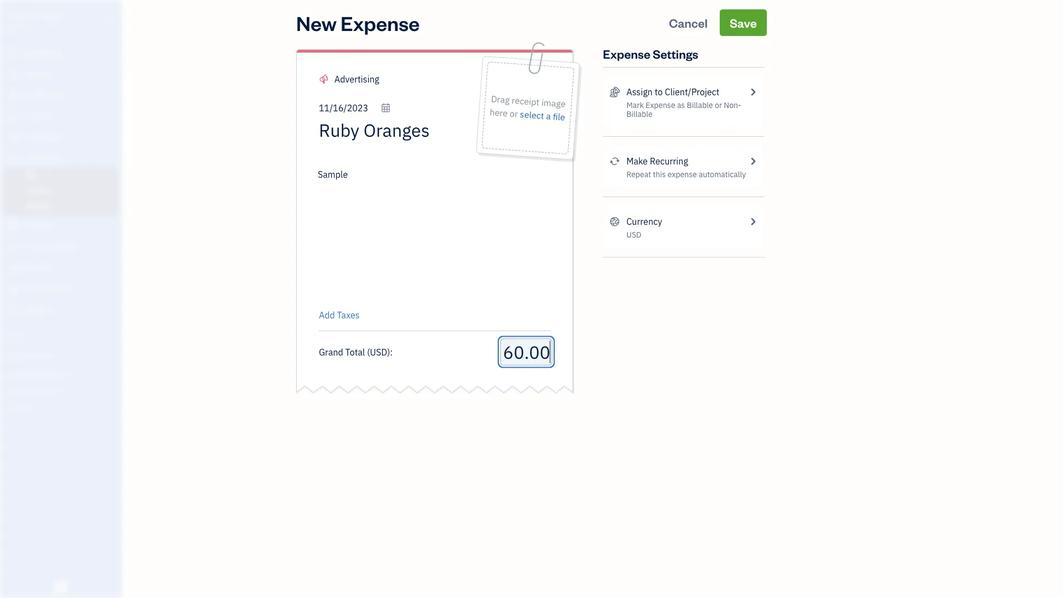 Task type: locate. For each thing, give the bounding box(es) containing it.
2 chevronright image from the top
[[748, 215, 758, 228]]

grand total ( usd ):
[[319, 346, 393, 358]]

main element
[[0, 0, 150, 598]]

client/project
[[665, 86, 720, 98]]

0 horizontal spatial or
[[509, 108, 518, 120]]

automatically
[[699, 169, 746, 179]]

1 vertical spatial expense
[[603, 46, 650, 61]]

assign
[[627, 86, 653, 98]]

payment image
[[7, 132, 20, 143]]

apps image
[[8, 333, 119, 342]]

usd down the currency
[[627, 230, 641, 240]]

expense inside 'mark expense as billable or non- billable'
[[646, 100, 675, 110]]

1 horizontal spatial billable
[[687, 100, 713, 110]]

or
[[715, 100, 722, 110], [509, 108, 518, 120]]

this
[[653, 169, 666, 179]]

dashboard image
[[7, 48, 20, 59]]

currencyandlanguage image
[[610, 215, 620, 228]]

save button
[[720, 9, 767, 36]]

billable
[[687, 100, 713, 110], [627, 109, 653, 119]]

usd
[[627, 230, 641, 240], [370, 346, 387, 358]]

or inside the drag receipt image here or
[[509, 108, 518, 120]]

freshbooks image
[[52, 580, 70, 594]]

drag receipt image here or
[[489, 93, 566, 120]]

expense for new expense
[[341, 9, 420, 36]]

bank connections image
[[8, 386, 119, 395]]

make recurring
[[627, 155, 688, 167]]

0 vertical spatial chevronright image
[[748, 85, 758, 99]]

or right "here"
[[509, 108, 518, 120]]

0 vertical spatial expense
[[341, 9, 420, 36]]

2 vertical spatial expense
[[646, 100, 675, 110]]

cancel button
[[659, 9, 718, 36]]

1 horizontal spatial or
[[715, 100, 722, 110]]

money image
[[7, 262, 20, 274]]

non-
[[724, 100, 741, 110]]

0 vertical spatial usd
[[627, 230, 641, 240]]

new expense
[[296, 9, 420, 36]]

chevronright image for currency
[[748, 215, 758, 228]]

repeat
[[627, 169, 651, 179]]

expense
[[341, 9, 420, 36], [603, 46, 650, 61], [646, 100, 675, 110]]

a
[[546, 110, 551, 122]]

team members image
[[8, 351, 119, 359]]

client image
[[7, 69, 20, 80]]

here
[[489, 106, 508, 119]]

add
[[319, 309, 335, 321]]

recurring
[[650, 155, 688, 167]]

1 vertical spatial usd
[[370, 346, 387, 358]]

add taxes button
[[319, 308, 360, 322]]

1 chevronright image from the top
[[748, 85, 758, 99]]

report image
[[7, 305, 20, 316]]

Merchant text field
[[319, 119, 470, 141]]

usd right "total" in the bottom of the page
[[370, 346, 387, 358]]

or left non-
[[715, 100, 722, 110]]

add taxes
[[319, 309, 360, 321]]

new
[[296, 9, 337, 36]]

settings image
[[8, 404, 119, 413]]

or for mark expense as billable or non- billable
[[715, 100, 722, 110]]

repeat this expense automatically
[[627, 169, 746, 179]]

ruby oranges owner
[[9, 10, 65, 31]]

items and services image
[[8, 368, 119, 377]]

Description text field
[[313, 168, 545, 301]]

chevronright image
[[748, 154, 758, 168]]

billable down client/project
[[687, 100, 713, 110]]

refresh image
[[610, 154, 620, 168]]

billable down "assign"
[[627, 109, 653, 119]]

or inside 'mark expense as billable or non- billable'
[[715, 100, 722, 110]]

chevronright image
[[748, 85, 758, 99], [748, 215, 758, 228]]

mark
[[627, 100, 644, 110]]

total
[[345, 346, 365, 358]]

oranges
[[32, 10, 65, 21]]

expensesrebilling image
[[610, 85, 620, 99]]

1 vertical spatial chevronright image
[[748, 215, 758, 228]]

ruby
[[9, 10, 30, 21]]



Task type: vqa. For each thing, say whether or not it's contained in the screenshot.
Dec in the Last Year Jan 1, 2022 — Dec 31, 2022
no



Task type: describe. For each thing, give the bounding box(es) containing it.
0 horizontal spatial usd
[[370, 346, 387, 358]]

file
[[552, 111, 566, 123]]

expense
[[668, 169, 697, 179]]

grand
[[319, 346, 343, 358]]

or for drag receipt image here or
[[509, 108, 518, 120]]

chevronright image for assign to client/project
[[748, 85, 758, 99]]

select a file
[[520, 108, 566, 123]]

drag
[[491, 93, 510, 106]]

settings
[[653, 46, 698, 61]]

invoice image
[[7, 111, 20, 122]]

project image
[[7, 220, 20, 231]]

expense for mark expense as billable or non- billable
[[646, 100, 675, 110]]

save
[[730, 15, 757, 30]]

):
[[387, 346, 393, 358]]

(
[[367, 346, 370, 358]]

expense settings
[[603, 46, 698, 61]]

receipt
[[511, 94, 540, 108]]

assign to client/project
[[627, 86, 720, 98]]

chart image
[[7, 284, 20, 295]]

make
[[627, 155, 648, 167]]

expense image
[[7, 153, 20, 164]]

to
[[655, 86, 663, 98]]

Category text field
[[334, 73, 429, 86]]

as
[[677, 100, 685, 110]]

mark expense as billable or non- billable
[[627, 100, 741, 119]]

Date in MM/DD/YYYY format text field
[[319, 102, 391, 114]]

select a file button
[[520, 107, 566, 124]]

cancel
[[669, 15, 708, 30]]

select
[[520, 108, 544, 122]]

image
[[541, 96, 566, 110]]

taxes
[[337, 309, 360, 321]]

1 horizontal spatial usd
[[627, 230, 641, 240]]

estimate image
[[7, 90, 20, 101]]

timer image
[[7, 241, 20, 253]]

owner
[[9, 22, 29, 31]]

currency
[[627, 216, 662, 227]]

0 horizontal spatial billable
[[627, 109, 653, 119]]

Amount (USD) text field
[[502, 340, 550, 364]]



